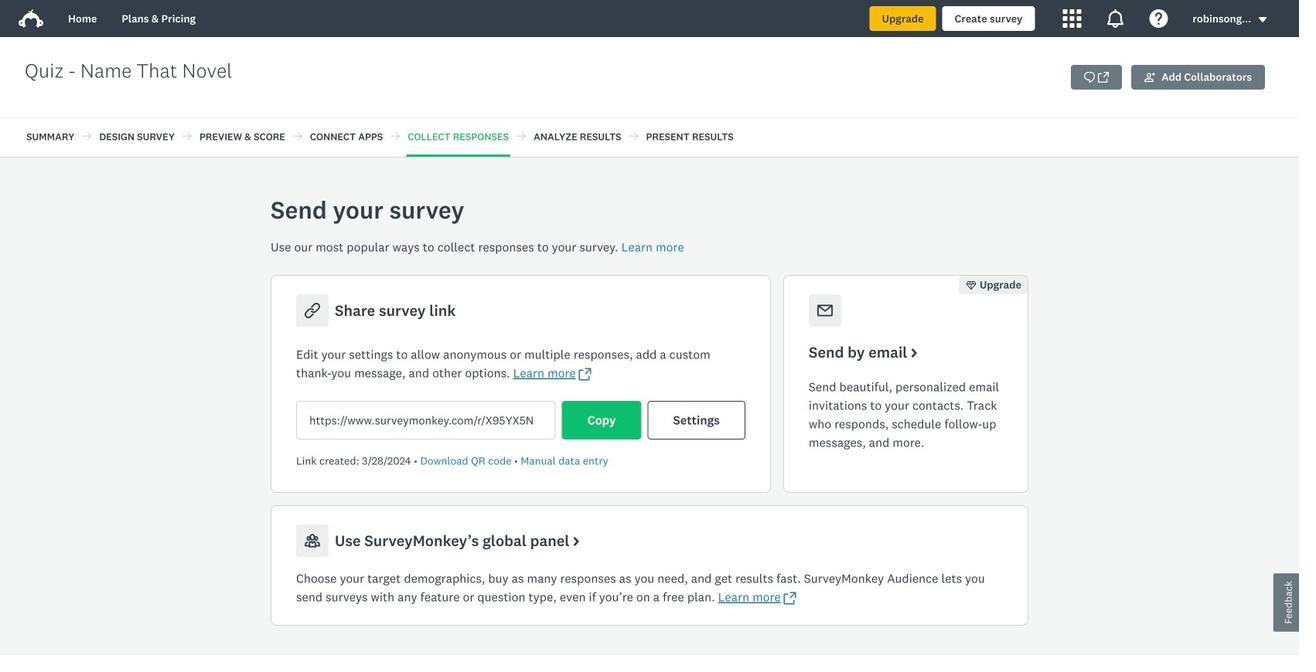 Task type: locate. For each thing, give the bounding box(es) containing it.
help icon image
[[1150, 9, 1168, 28]]

brand logo image
[[19, 6, 43, 31], [19, 9, 43, 28]]

this link opens in a new tab image
[[1098, 72, 1109, 83]]

this link opens in a new tab image
[[1098, 72, 1109, 83]]

None field
[[296, 401, 556, 440]]

email image
[[817, 303, 833, 319]]

new tab image
[[579, 369, 591, 381], [579, 369, 591, 381], [784, 593, 796, 605]]

dropdown arrow icon image
[[1257, 14, 1268, 25], [1259, 17, 1267, 22]]

link image
[[305, 303, 320, 319]]

products icon image
[[1063, 9, 1081, 28], [1063, 9, 1081, 28]]



Task type: describe. For each thing, give the bounding box(es) containing it.
comment image
[[1084, 72, 1095, 83]]

2 brand logo image from the top
[[19, 9, 43, 28]]

notification center icon image
[[1106, 9, 1125, 28]]

1 brand logo image from the top
[[19, 6, 43, 31]]

new tab image
[[784, 593, 796, 605]]



Task type: vqa. For each thing, say whether or not it's contained in the screenshot.
Link image
yes



